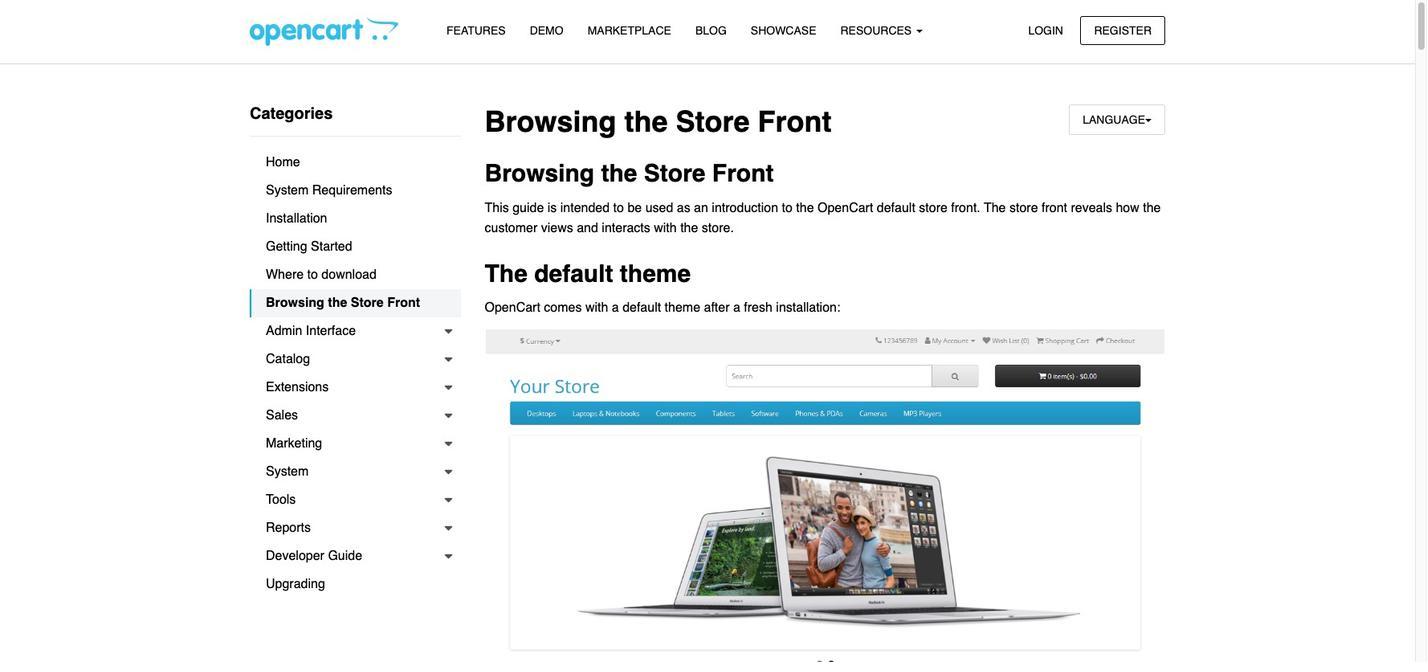 Task type: describe. For each thing, give the bounding box(es) containing it.
opencart - open source shopping cart solution image
[[250, 17, 399, 46]]

getting started link
[[250, 233, 461, 261]]

register link
[[1081, 16, 1166, 45]]

store.
[[702, 221, 734, 236]]

features
[[447, 24, 506, 37]]

reveals
[[1071, 201, 1113, 215]]

admin
[[266, 324, 302, 338]]

fresh
[[744, 301, 773, 315]]

browsing the store front link
[[250, 289, 461, 317]]

catalog
[[266, 352, 310, 366]]

be
[[628, 201, 642, 215]]

opencart comes with a default theme after a fresh installation:
[[485, 301, 841, 315]]

developer guide link
[[250, 542, 461, 570]]

interface
[[306, 324, 356, 338]]

started
[[311, 239, 352, 254]]

intended
[[561, 201, 610, 215]]

home link
[[250, 149, 461, 177]]

this guide is intended to be used as an introduction to the opencart default store front. the store front reveals how the customer views and interacts with the store.
[[485, 201, 1161, 236]]

sales link
[[250, 402, 461, 430]]

2 vertical spatial store
[[351, 296, 384, 310]]

requirements
[[312, 183, 392, 198]]

extensions link
[[250, 374, 461, 402]]

views
[[541, 221, 573, 236]]

demo link
[[518, 17, 576, 45]]

front office image
[[485, 329, 1166, 662]]

1 vertical spatial front
[[713, 159, 774, 187]]

an
[[694, 201, 709, 215]]

getting
[[266, 239, 307, 254]]

demo
[[530, 24, 564, 37]]

0 vertical spatial browsing
[[485, 105, 617, 138]]

0 horizontal spatial to
[[307, 268, 318, 282]]

1 store from the left
[[919, 201, 948, 215]]

1 vertical spatial theme
[[665, 301, 701, 315]]

and
[[577, 221, 599, 236]]

getting started
[[266, 239, 352, 254]]

0 horizontal spatial with
[[586, 301, 609, 315]]

guide
[[328, 549, 362, 563]]

1 vertical spatial store
[[644, 159, 706, 187]]

system link
[[250, 458, 461, 486]]

2 vertical spatial browsing
[[266, 296, 325, 310]]

1 vertical spatial browsing
[[485, 159, 595, 187]]

marketing link
[[250, 430, 461, 458]]

reports
[[266, 521, 311, 535]]

blog
[[696, 24, 727, 37]]

register
[[1095, 24, 1152, 37]]

tools link
[[250, 486, 461, 514]]

this
[[485, 201, 509, 215]]

categories
[[250, 104, 333, 123]]

download
[[322, 268, 377, 282]]

how
[[1116, 201, 1140, 215]]

where to download link
[[250, 261, 461, 289]]

front
[[1042, 201, 1068, 215]]

used
[[646, 201, 674, 215]]

2 horizontal spatial to
[[782, 201, 793, 215]]

upgrading link
[[250, 570, 461, 599]]

the inside this guide is intended to be used as an introduction to the opencart default store front. the store front reveals how the customer views and interacts with the store.
[[984, 201, 1006, 215]]

as
[[677, 201, 691, 215]]

the default theme
[[485, 259, 691, 288]]

system requirements
[[266, 183, 392, 198]]

reports link
[[250, 514, 461, 542]]

introduction
[[712, 201, 779, 215]]

resources link
[[829, 17, 935, 45]]

upgrading
[[266, 577, 325, 591]]



Task type: locate. For each thing, give the bounding box(es) containing it.
store left front
[[1010, 201, 1039, 215]]

catalog link
[[250, 345, 461, 374]]

browsing
[[485, 105, 617, 138], [485, 159, 595, 187], [266, 296, 325, 310]]

sales
[[266, 408, 298, 423]]

1 horizontal spatial a
[[734, 301, 741, 315]]

a
[[612, 301, 619, 315], [734, 301, 741, 315]]

0 horizontal spatial the
[[485, 259, 528, 288]]

0 vertical spatial default
[[877, 201, 916, 215]]

admin interface link
[[250, 317, 461, 345]]

a right after
[[734, 301, 741, 315]]

installation link
[[250, 205, 461, 233]]

0 vertical spatial browsing the store front
[[485, 105, 832, 138]]

the down customer
[[485, 259, 528, 288]]

2 a from the left
[[734, 301, 741, 315]]

2 system from the top
[[266, 464, 309, 479]]

browsing the store front
[[485, 105, 832, 138], [485, 159, 774, 187], [266, 296, 420, 310]]

the
[[984, 201, 1006, 215], [485, 259, 528, 288]]

2 vertical spatial default
[[623, 301, 661, 315]]

1 vertical spatial system
[[266, 464, 309, 479]]

the
[[625, 105, 668, 138], [601, 159, 638, 187], [797, 201, 814, 215], [1144, 201, 1161, 215], [681, 221, 699, 236], [328, 296, 347, 310]]

marketplace link
[[576, 17, 684, 45]]

system for system
[[266, 464, 309, 479]]

language
[[1083, 113, 1146, 126]]

marketplace
[[588, 24, 672, 37]]

system requirements link
[[250, 177, 461, 205]]

a down the default theme
[[612, 301, 619, 315]]

interacts
[[602, 221, 651, 236]]

login
[[1029, 24, 1064, 37]]

where
[[266, 268, 304, 282]]

1 horizontal spatial default
[[623, 301, 661, 315]]

1 horizontal spatial with
[[654, 221, 677, 236]]

0 vertical spatial the
[[984, 201, 1006, 215]]

is
[[548, 201, 557, 215]]

system
[[266, 183, 309, 198], [266, 464, 309, 479]]

to left be
[[614, 201, 624, 215]]

login link
[[1015, 16, 1077, 45]]

system for system requirements
[[266, 183, 309, 198]]

default
[[877, 201, 916, 215], [534, 259, 613, 288], [623, 301, 661, 315]]

opencart inside this guide is intended to be used as an introduction to the opencart default store front. the store front reveals how the customer views and interacts with the store.
[[818, 201, 874, 215]]

with down used
[[654, 221, 677, 236]]

tools
[[266, 493, 296, 507]]

features link
[[435, 17, 518, 45]]

browsing the store front inside browsing the store front link
[[266, 296, 420, 310]]

1 vertical spatial the
[[485, 259, 528, 288]]

language button
[[1070, 104, 1166, 135]]

theme up opencart comes with a default theme after a fresh installation:
[[620, 259, 691, 288]]

2 horizontal spatial default
[[877, 201, 916, 215]]

1 vertical spatial opencart
[[485, 301, 541, 315]]

home
[[266, 155, 300, 170]]

marketing
[[266, 436, 322, 451]]

to
[[614, 201, 624, 215], [782, 201, 793, 215], [307, 268, 318, 282]]

to right where at the left of page
[[307, 268, 318, 282]]

with inside this guide is intended to be used as an introduction to the opencart default store front. the store front reveals how the customer views and interacts with the store.
[[654, 221, 677, 236]]

1 horizontal spatial store
[[1010, 201, 1039, 215]]

comes
[[544, 301, 582, 315]]

0 vertical spatial theme
[[620, 259, 691, 288]]

with
[[654, 221, 677, 236], [586, 301, 609, 315]]

blog link
[[684, 17, 739, 45]]

after
[[704, 301, 730, 315]]

2 vertical spatial front
[[387, 296, 420, 310]]

default inside this guide is intended to be used as an introduction to the opencart default store front. the store front reveals how the customer views and interacts with the store.
[[877, 201, 916, 215]]

where to download
[[266, 268, 377, 282]]

showcase
[[751, 24, 817, 37]]

showcase link
[[739, 17, 829, 45]]

system down home
[[266, 183, 309, 198]]

opencart
[[818, 201, 874, 215], [485, 301, 541, 315]]

front
[[758, 105, 832, 138], [713, 159, 774, 187], [387, 296, 420, 310]]

0 vertical spatial system
[[266, 183, 309, 198]]

1 horizontal spatial the
[[984, 201, 1006, 215]]

2 vertical spatial browsing the store front
[[266, 296, 420, 310]]

0 vertical spatial opencart
[[818, 201, 874, 215]]

store
[[676, 105, 750, 138], [644, 159, 706, 187], [351, 296, 384, 310]]

with right comes
[[586, 301, 609, 315]]

1 horizontal spatial opencart
[[818, 201, 874, 215]]

theme left after
[[665, 301, 701, 315]]

0 horizontal spatial a
[[612, 301, 619, 315]]

0 horizontal spatial opencart
[[485, 301, 541, 315]]

0 vertical spatial with
[[654, 221, 677, 236]]

0 vertical spatial store
[[676, 105, 750, 138]]

default up comes
[[534, 259, 613, 288]]

admin interface
[[266, 324, 356, 338]]

0 vertical spatial front
[[758, 105, 832, 138]]

theme
[[620, 259, 691, 288], [665, 301, 701, 315]]

1 system from the top
[[266, 183, 309, 198]]

installation
[[266, 211, 327, 226]]

1 vertical spatial browsing the store front
[[485, 159, 774, 187]]

store
[[919, 201, 948, 215], [1010, 201, 1039, 215]]

system up tools
[[266, 464, 309, 479]]

the right front.
[[984, 201, 1006, 215]]

2 store from the left
[[1010, 201, 1039, 215]]

1 vertical spatial default
[[534, 259, 613, 288]]

default left front.
[[877, 201, 916, 215]]

customer
[[485, 221, 538, 236]]

0 horizontal spatial default
[[534, 259, 613, 288]]

default down the default theme
[[623, 301, 661, 315]]

developer guide
[[266, 549, 362, 563]]

1 vertical spatial with
[[586, 301, 609, 315]]

resources
[[841, 24, 915, 37]]

store left front.
[[919, 201, 948, 215]]

0 horizontal spatial store
[[919, 201, 948, 215]]

installation:
[[776, 301, 841, 315]]

developer
[[266, 549, 325, 563]]

to right 'introduction'
[[782, 201, 793, 215]]

1 horizontal spatial to
[[614, 201, 624, 215]]

guide
[[513, 201, 544, 215]]

front.
[[952, 201, 981, 215]]

extensions
[[266, 380, 329, 395]]

1 a from the left
[[612, 301, 619, 315]]



Task type: vqa. For each thing, say whether or not it's contained in the screenshot.
the under
no



